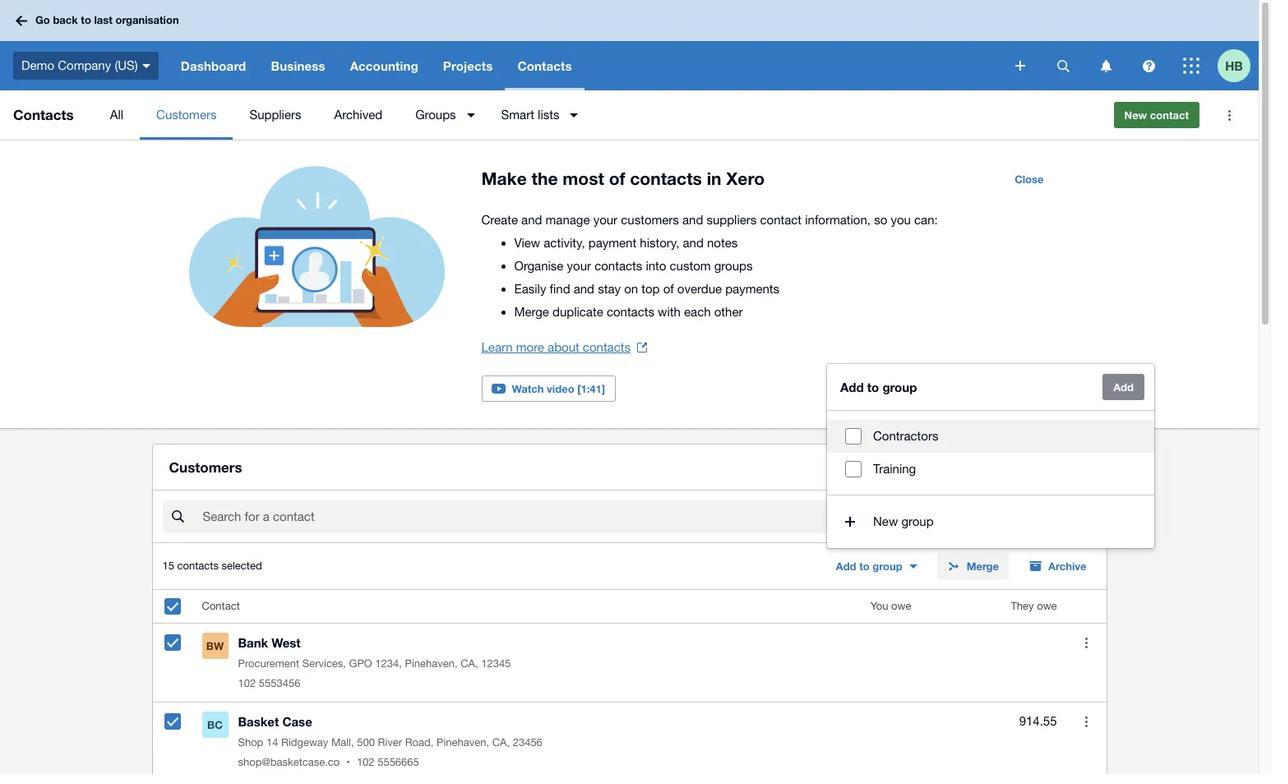 Task type: vqa. For each thing, say whether or not it's contained in the screenshot.
Intro Banner body element
no



Task type: describe. For each thing, give the bounding box(es) containing it.
contacts down 'on'
[[607, 305, 654, 319]]

more
[[516, 340, 544, 354]]

river
[[378, 737, 402, 749]]

accounting button
[[338, 41, 431, 90]]

and left suppliers on the right top of the page
[[682, 213, 703, 227]]

close
[[1015, 173, 1044, 186]]

view
[[514, 236, 540, 250]]

to inside popup button
[[859, 560, 870, 573]]

customers inside button
[[156, 108, 217, 122]]

contact inside button
[[1150, 109, 1189, 122]]

they
[[1011, 600, 1034, 613]]

lists
[[538, 108, 560, 122]]

0 horizontal spatial svg image
[[1057, 60, 1069, 72]]

learn more about contacts link
[[481, 336, 647, 359]]

2 horizontal spatial svg image
[[1183, 58, 1200, 74]]

menu containing all
[[93, 90, 1101, 140]]

contractors
[[873, 429, 939, 443]]

add to group group
[[827, 364, 1154, 549]]

ca, inside basket case shop 14 ridgeway mall, 500 river road, pinehaven, ca, 23456 shop@basketcase.co • 102 5556665
[[492, 737, 510, 749]]

create
[[481, 213, 518, 227]]

training
[[873, 462, 916, 476]]

0 vertical spatial your
[[593, 213, 618, 227]]

contacts inside popup button
[[518, 58, 572, 73]]

company
[[58, 58, 111, 72]]

12345
[[481, 658, 511, 670]]

road,
[[405, 737, 434, 749]]

top
[[642, 282, 660, 296]]

[1:41]
[[577, 382, 605, 396]]

hb button
[[1218, 41, 1259, 90]]

0 horizontal spatial contacts
[[13, 106, 74, 123]]

archive
[[1048, 560, 1087, 573]]

new contact button
[[1114, 102, 1200, 128]]

services,
[[302, 658, 346, 670]]

archived
[[334, 108, 382, 122]]

go back to last organisation link
[[10, 6, 189, 35]]

they owe
[[1011, 600, 1057, 613]]

go
[[35, 13, 50, 27]]

14
[[266, 737, 278, 749]]

actions menu image
[[1213, 99, 1246, 132]]

to inside group
[[867, 380, 879, 395]]

view activity, payment history, and notes
[[514, 236, 738, 250]]

914.55 link
[[1019, 712, 1057, 732]]

demo
[[21, 58, 54, 72]]

svg image inside demo company (us) popup button
[[142, 64, 150, 68]]

customers button
[[140, 90, 233, 140]]

5556665
[[378, 757, 419, 769]]

2 more row options image from the top
[[1085, 717, 1088, 727]]

all
[[110, 108, 123, 122]]

easily
[[514, 282, 546, 296]]

new group button
[[827, 506, 1154, 539]]

watch
[[512, 382, 544, 396]]

go back to last organisation
[[35, 13, 179, 27]]

2 more row options button from the top
[[1070, 706, 1103, 739]]

1 vertical spatial your
[[567, 259, 591, 273]]

5553456
[[259, 678, 300, 690]]

group inside popup button
[[873, 560, 903, 573]]

pinehaven, inside basket case shop 14 ridgeway mall, 500 river road, pinehaven, ca, 23456 shop@basketcase.co • 102 5556665
[[437, 737, 489, 749]]

owe for they owe
[[1037, 600, 1057, 613]]

information,
[[805, 213, 871, 227]]

you owe
[[871, 600, 911, 613]]

activity,
[[544, 236, 585, 250]]

add to group button
[[826, 554, 927, 580]]

500
[[357, 737, 375, 749]]

bc
[[207, 719, 223, 732]]

1 more row options image from the top
[[1085, 638, 1088, 649]]

case
[[282, 715, 312, 730]]

1 more row options button from the top
[[1070, 627, 1103, 660]]

bank west procurement services, gpo 1234, pinehaven, ca, 12345 102 5553456
[[238, 636, 511, 690]]

contact list table element
[[153, 591, 1106, 775]]

payments
[[725, 282, 780, 296]]

other
[[714, 305, 743, 319]]

ridgeway
[[281, 737, 328, 749]]

and up duplicate
[[574, 282, 595, 296]]

learn more about contacts
[[481, 340, 631, 354]]

can:
[[914, 213, 938, 227]]

easily find and stay on top of overdue payments
[[514, 282, 780, 296]]

owe for you owe
[[891, 600, 911, 613]]

make
[[481, 169, 527, 189]]

dashboard link
[[168, 41, 259, 90]]

the
[[532, 169, 558, 189]]

duplicate
[[553, 305, 603, 319]]

contacts inside learn more about contacts link
[[583, 340, 631, 354]]

1 vertical spatial of
[[663, 282, 674, 296]]

smart lists
[[501, 108, 560, 122]]

15
[[162, 560, 174, 572]]

1 vertical spatial contact
[[760, 213, 802, 227]]

projects
[[443, 58, 493, 73]]

groups
[[714, 259, 753, 273]]

back
[[53, 13, 78, 27]]

about
[[548, 340, 579, 354]]

102 inside bank west procurement services, gpo 1234, pinehaven, ca, 12345 102 5553456
[[238, 678, 256, 690]]

hb
[[1225, 58, 1243, 73]]

1 horizontal spatial svg image
[[1101, 60, 1111, 72]]

banner containing hb
[[0, 0, 1259, 90]]

suppliers
[[707, 213, 757, 227]]

on
[[624, 282, 638, 296]]

you
[[871, 600, 888, 613]]

you
[[891, 213, 911, 227]]



Task type: locate. For each thing, give the bounding box(es) containing it.
1 horizontal spatial ca,
[[492, 737, 510, 749]]

west
[[272, 636, 301, 651]]

groups button
[[399, 90, 485, 140]]

add button
[[1103, 374, 1145, 401]]

ca, inside bank west procurement services, gpo 1234, pinehaven, ca, 12345 102 5553456
[[461, 658, 478, 670]]

organise
[[514, 259, 564, 273]]

dashboard
[[181, 58, 246, 73]]

1 horizontal spatial 102
[[357, 757, 375, 769]]

create and manage your customers and suppliers contact information, so you can:
[[481, 213, 938, 227]]

1 vertical spatial customers
[[169, 459, 242, 476]]

business
[[271, 58, 325, 73]]

and
[[521, 213, 542, 227], [682, 213, 703, 227], [683, 236, 704, 250], [574, 282, 595, 296]]

0 vertical spatial new
[[1124, 109, 1147, 122]]

0 horizontal spatial merge
[[514, 305, 549, 319]]

basket
[[238, 715, 279, 730]]

menu
[[93, 90, 1101, 140]]

stay
[[598, 282, 621, 296]]

2 owe from the left
[[1037, 600, 1057, 613]]

svg image inside go back to last organisation link
[[16, 15, 27, 26]]

svg image
[[1183, 58, 1200, 74], [1057, 60, 1069, 72], [1101, 60, 1111, 72]]

so
[[874, 213, 887, 227]]

merge
[[514, 305, 549, 319], [967, 560, 999, 573]]

organise your contacts into custom groups
[[514, 259, 753, 273]]

group down training
[[902, 515, 934, 529]]

watch video [1:41] button
[[481, 376, 616, 402]]

svg image
[[16, 15, 27, 26], [1143, 60, 1155, 72], [1015, 61, 1025, 71], [142, 64, 150, 68]]

1 horizontal spatial new
[[1124, 109, 1147, 122]]

video
[[547, 382, 574, 396]]

customers
[[621, 213, 679, 227]]

of right "top"
[[663, 282, 674, 296]]

102
[[238, 678, 256, 690], [357, 757, 375, 769]]

0 vertical spatial add to group
[[840, 380, 917, 395]]

1 vertical spatial contacts
[[13, 106, 74, 123]]

1 horizontal spatial owe
[[1037, 600, 1057, 613]]

customers
[[156, 108, 217, 122], [169, 459, 242, 476]]

and up custom
[[683, 236, 704, 250]]

archive button
[[1019, 554, 1096, 580]]

navigation containing dashboard
[[168, 41, 1004, 90]]

0 horizontal spatial 102
[[238, 678, 256, 690]]

ca,
[[461, 658, 478, 670], [492, 737, 510, 749]]

0 vertical spatial pinehaven,
[[405, 658, 458, 670]]

contact right suppliers on the right top of the page
[[760, 213, 802, 227]]

ca, left 12345 at the left bottom of page
[[461, 658, 478, 670]]

notes
[[707, 236, 738, 250]]

0 vertical spatial ca,
[[461, 658, 478, 670]]

list box containing contractors
[[827, 410, 1154, 496]]

1 owe from the left
[[891, 600, 911, 613]]

1 vertical spatial add to group
[[836, 560, 903, 573]]

contacts
[[518, 58, 572, 73], [13, 106, 74, 123]]

contractors button
[[827, 420, 1154, 453]]

banner
[[0, 0, 1259, 90]]

merge down new group "button"
[[967, 560, 999, 573]]

0 horizontal spatial of
[[609, 169, 625, 189]]

new for new group
[[873, 515, 898, 529]]

procurement
[[238, 658, 299, 670]]

smart
[[501, 108, 534, 122]]

add inside popup button
[[836, 560, 856, 573]]

1 vertical spatial group
[[902, 515, 934, 529]]

all button
[[93, 90, 140, 140]]

pinehaven, right road,
[[437, 737, 489, 749]]

learn
[[481, 340, 513, 354]]

0 vertical spatial more row options button
[[1070, 627, 1103, 660]]

102 down procurement
[[238, 678, 256, 690]]

owe
[[891, 600, 911, 613], [1037, 600, 1057, 613]]

contacts right the 15
[[177, 560, 219, 572]]

0 horizontal spatial ca,
[[461, 658, 478, 670]]

merge inside button
[[967, 560, 999, 573]]

find
[[550, 282, 570, 296]]

suppliers button
[[233, 90, 318, 140]]

add to group
[[840, 380, 917, 395], [836, 560, 903, 573]]

merge for merge duplicate contacts with each other
[[514, 305, 549, 319]]

your down activity,
[[567, 259, 591, 273]]

1 horizontal spatial contact
[[1150, 109, 1189, 122]]

navigation
[[168, 41, 1004, 90]]

1 vertical spatial to
[[867, 380, 879, 395]]

contact left actions menu image
[[1150, 109, 1189, 122]]

1 horizontal spatial contacts
[[518, 58, 572, 73]]

training button
[[827, 453, 1154, 486]]

and up view
[[521, 213, 542, 227]]

1 vertical spatial pinehaven,
[[437, 737, 489, 749]]

1 horizontal spatial merge
[[967, 560, 999, 573]]

merge down easily
[[514, 305, 549, 319]]

1 vertical spatial more row options button
[[1070, 706, 1103, 739]]

contacts up lists at the left of page
[[518, 58, 572, 73]]

(us)
[[115, 58, 138, 72]]

more row options image
[[1085, 638, 1088, 649], [1085, 717, 1088, 727]]

new inside button
[[1124, 109, 1147, 122]]

new contact
[[1124, 109, 1189, 122]]

0 vertical spatial group
[[883, 380, 917, 395]]

2 vertical spatial group
[[873, 560, 903, 573]]

914.55
[[1019, 715, 1057, 729]]

archived button
[[318, 90, 399, 140]]

list box
[[827, 410, 1154, 496]]

contacts up customers
[[630, 169, 702, 189]]

smart lists button
[[485, 90, 588, 140]]

0 vertical spatial customers
[[156, 108, 217, 122]]

2 vertical spatial to
[[859, 560, 870, 573]]

contacts down demo
[[13, 106, 74, 123]]

mall,
[[331, 737, 354, 749]]

add
[[840, 380, 864, 395], [1114, 381, 1134, 394], [836, 560, 856, 573]]

each
[[684, 305, 711, 319]]

payment
[[589, 236, 637, 250]]

1 vertical spatial merge
[[967, 560, 999, 573]]

in
[[707, 169, 722, 189]]

new for new contact
[[1124, 109, 1147, 122]]

custom
[[670, 259, 711, 273]]

0 vertical spatial to
[[81, 13, 91, 27]]

demo company (us)
[[21, 58, 138, 72]]

add to group inside add to group popup button
[[836, 560, 903, 573]]

0 horizontal spatial owe
[[891, 600, 911, 613]]

0 vertical spatial contacts
[[518, 58, 572, 73]]

0 vertical spatial 102
[[238, 678, 256, 690]]

your
[[593, 213, 618, 227], [567, 259, 591, 273]]

of right most
[[609, 169, 625, 189]]

add inside button
[[1114, 381, 1134, 394]]

with
[[658, 305, 681, 319]]

1 vertical spatial 102
[[357, 757, 375, 769]]

merge for merge
[[967, 560, 999, 573]]

more row options image right 914.55 link
[[1085, 717, 1088, 727]]

1 horizontal spatial your
[[593, 213, 618, 227]]

suppliers
[[250, 108, 301, 122]]

•
[[346, 757, 350, 769]]

1 horizontal spatial of
[[663, 282, 674, 296]]

pinehaven, right 1234,
[[405, 658, 458, 670]]

shop@basketcase.co
[[238, 757, 340, 769]]

add to group inside add to group group
[[840, 380, 917, 395]]

102 inside basket case shop 14 ridgeway mall, 500 river road, pinehaven, ca, 23456 shop@basketcase.co • 102 5556665
[[357, 757, 375, 769]]

0 vertical spatial contact
[[1150, 109, 1189, 122]]

group up you owe
[[873, 560, 903, 573]]

pinehaven, inside bank west procurement services, gpo 1234, pinehaven, ca, 12345 102 5553456
[[405, 658, 458, 670]]

contacts down payment
[[595, 259, 642, 273]]

0 vertical spatial of
[[609, 169, 625, 189]]

projects button
[[431, 41, 505, 90]]

contacts
[[630, 169, 702, 189], [595, 259, 642, 273], [607, 305, 654, 319], [583, 340, 631, 354], [177, 560, 219, 572]]

into
[[646, 259, 666, 273]]

business button
[[259, 41, 338, 90]]

groups
[[415, 108, 456, 122]]

ca, left 23456
[[492, 737, 510, 749]]

more row options image down archive
[[1085, 638, 1088, 649]]

demo company (us) button
[[0, 41, 168, 90]]

accounting
[[350, 58, 418, 73]]

contact
[[202, 600, 240, 613]]

gpo
[[349, 658, 372, 670]]

102 right "•"
[[357, 757, 375, 769]]

add to group up you at the bottom right
[[836, 560, 903, 573]]

more row options button right 914.55 link
[[1070, 706, 1103, 739]]

owe right they
[[1037, 600, 1057, 613]]

contacts down merge duplicate contacts with each other
[[583, 340, 631, 354]]

Search for a contact field
[[201, 502, 1013, 533]]

bw
[[206, 640, 224, 653]]

your up payment
[[593, 213, 618, 227]]

merge duplicate contacts with each other
[[514, 305, 743, 319]]

more row options button
[[1070, 627, 1103, 660], [1070, 706, 1103, 739]]

new inside "button"
[[873, 515, 898, 529]]

1 vertical spatial more row options image
[[1085, 717, 1088, 727]]

more row options button down archive
[[1070, 627, 1103, 660]]

15 contacts selected
[[162, 560, 262, 572]]

1 vertical spatial ca,
[[492, 737, 510, 749]]

0 vertical spatial more row options image
[[1085, 638, 1088, 649]]

most
[[563, 169, 604, 189]]

group inside "button"
[[902, 515, 934, 529]]

0 horizontal spatial contact
[[760, 213, 802, 227]]

0 vertical spatial merge
[[514, 305, 549, 319]]

overdue
[[677, 282, 722, 296]]

bank
[[238, 636, 268, 651]]

23456
[[513, 737, 543, 749]]

1 vertical spatial new
[[873, 515, 898, 529]]

owe right you at the bottom right
[[891, 600, 911, 613]]

1234,
[[375, 658, 402, 670]]

group up contractors
[[883, 380, 917, 395]]

basket case shop 14 ridgeway mall, 500 river road, pinehaven, ca, 23456 shop@basketcase.co • 102 5556665
[[238, 715, 543, 769]]

add to group up contractors
[[840, 380, 917, 395]]

0 horizontal spatial your
[[567, 259, 591, 273]]

0 horizontal spatial new
[[873, 515, 898, 529]]



